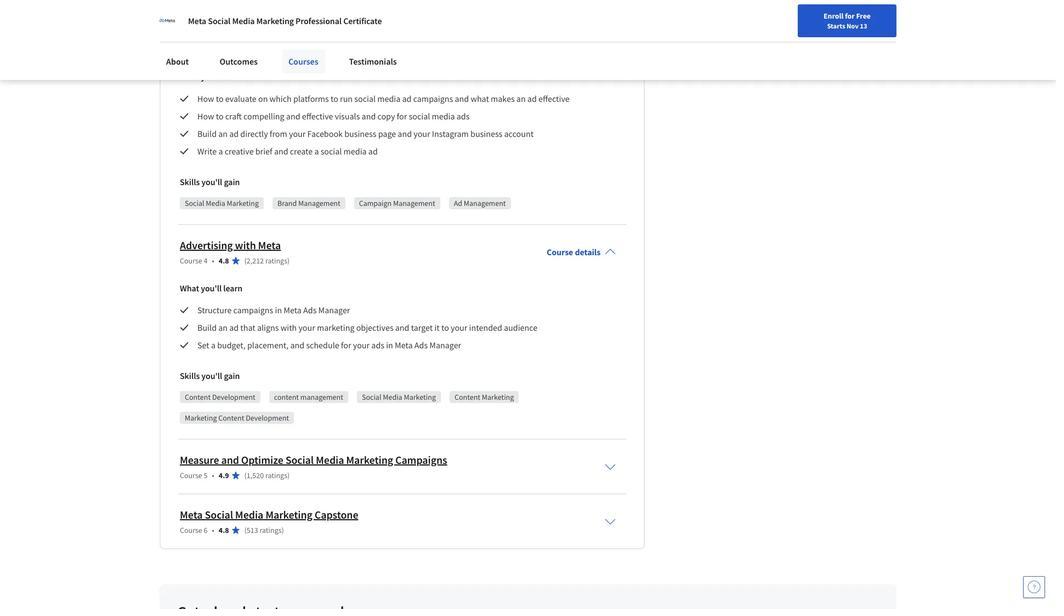 Task type: locate. For each thing, give the bounding box(es) containing it.
social down 'write'
[[185, 199, 204, 209]]

ad down craft
[[229, 128, 239, 139]]

directly
[[240, 128, 268, 139]]

2 skills you'll gain from the top
[[180, 371, 240, 382]]

in
[[275, 305, 282, 316], [386, 340, 393, 351]]

1 horizontal spatial business
[[471, 128, 503, 139]]

effective
[[539, 93, 570, 104], [302, 111, 333, 122]]

1 ( from the top
[[244, 256, 247, 266]]

with
[[235, 239, 256, 252], [281, 323, 297, 334]]

1 horizontal spatial management
[[393, 199, 435, 209]]

2 learn from the top
[[223, 283, 243, 294]]

ratings
[[265, 45, 287, 54], [265, 256, 287, 266], [265, 471, 287, 481], [260, 526, 282, 536]]

a right create
[[314, 146, 319, 157]]

campaigns
[[413, 93, 453, 104], [233, 305, 273, 316]]

0 vertical spatial skills you'll gain
[[180, 177, 240, 188]]

ratings right "2,212"
[[265, 256, 287, 266]]

1 build from the top
[[197, 128, 217, 139]]

3 management from the left
[[464, 199, 506, 209]]

0 vertical spatial campaigns
[[413, 93, 453, 104]]

1 vertical spatial build
[[197, 323, 217, 334]]

1 vertical spatial development
[[246, 414, 289, 424]]

1 vertical spatial details
[[575, 247, 601, 258]]

0 vertical spatial effective
[[539, 93, 570, 104]]

0 vertical spatial in
[[275, 305, 282, 316]]

0 vertical spatial social
[[354, 93, 376, 104]]

1 skills from the top
[[180, 177, 200, 188]]

social
[[354, 93, 376, 104], [409, 111, 430, 122], [321, 146, 342, 157]]

2 horizontal spatial social
[[409, 111, 430, 122]]

your up create
[[289, 128, 306, 139]]

1 skills you'll gain from the top
[[180, 177, 240, 188]]

audience
[[504, 323, 538, 334]]

in up aligns
[[275, 305, 282, 316]]

development
[[212, 393, 255, 403], [246, 414, 289, 424]]

0 vertical spatial development
[[212, 393, 255, 403]]

gain down creative
[[224, 177, 240, 188]]

ad
[[402, 93, 412, 104], [528, 93, 537, 104], [229, 128, 239, 139], [368, 146, 378, 157], [229, 323, 239, 334]]

0 vertical spatial how
[[197, 93, 214, 104]]

1 vertical spatial gain
[[224, 371, 240, 382]]

courses
[[288, 56, 318, 67]]

you'll
[[201, 71, 222, 82], [201, 177, 222, 188], [201, 283, 222, 294], [201, 371, 222, 382]]

an right makes
[[517, 93, 526, 104]]

4.9
[[219, 471, 229, 481]]

1,520
[[247, 471, 264, 481]]

0 vertical spatial gain
[[224, 177, 240, 188]]

skills you'll gain for set
[[180, 371, 240, 382]]

1 vertical spatial how
[[197, 111, 214, 122]]

budget,
[[217, 340, 246, 351]]

what you'll learn for how
[[180, 71, 243, 82]]

) down meta social media marketing capstone
[[282, 526, 284, 536]]

2 vertical spatial media
[[344, 146, 367, 157]]

you'll down 'write'
[[201, 177, 222, 188]]

media up instagram
[[432, 111, 455, 122]]

advertising down certificate
[[321, 27, 374, 41]]

2 horizontal spatial for
[[845, 11, 855, 21]]

( down advertising with meta
[[244, 256, 247, 266]]

2 what you'll learn from the top
[[180, 283, 243, 294]]

management right the brand
[[298, 199, 340, 209]]

social down facebook
[[321, 146, 342, 157]]

1 learn from the top
[[223, 71, 243, 82]]

ratings down optimize
[[265, 471, 287, 481]]

0 vertical spatial (
[[244, 256, 247, 266]]

gain
[[224, 177, 240, 188], [224, 371, 240, 382]]

0 horizontal spatial manager
[[318, 305, 350, 316]]

course for measure and optimize social media marketing campaigns
[[180, 471, 202, 481]]

how
[[197, 93, 214, 104], [197, 111, 214, 122]]

ratings for media
[[260, 526, 282, 536]]

1 horizontal spatial ads
[[415, 340, 428, 351]]

for down marketing
[[341, 340, 351, 351]]

0 vertical spatial advertising
[[321, 27, 374, 41]]

effective right makes
[[539, 93, 570, 104]]

) for optimize
[[287, 471, 290, 481]]

0 vertical spatial with
[[235, 239, 256, 252]]

(
[[244, 256, 247, 266], [244, 471, 247, 481], [244, 526, 247, 536]]

1 horizontal spatial campaigns
[[413, 93, 453, 104]]

measure
[[180, 454, 219, 467]]

1 vertical spatial what you'll learn
[[180, 283, 243, 294]]

course 5 •
[[180, 471, 214, 481]]

1 horizontal spatial media
[[377, 93, 401, 104]]

platforms
[[293, 93, 329, 104]]

0 horizontal spatial in
[[275, 305, 282, 316]]

2 details from the top
[[575, 247, 601, 258]]

development up marketing content development
[[212, 393, 255, 403]]

on
[[258, 93, 268, 104]]

find your new career link
[[746, 11, 826, 25]]

instagram
[[432, 128, 469, 139]]

1 • from the top
[[212, 256, 214, 266]]

social right the copy
[[409, 111, 430, 122]]

social up 6
[[205, 509, 233, 522]]

1 vertical spatial course details button
[[538, 232, 625, 273]]

business left account
[[471, 128, 503, 139]]

skills you'll gain up content development
[[180, 371, 240, 382]]

a for placement,
[[211, 340, 216, 351]]

( for meta
[[244, 256, 247, 266]]

2 4.8 from the top
[[219, 526, 229, 536]]

4.8
[[219, 256, 229, 266], [219, 526, 229, 536]]

1 course details button from the top
[[538, 20, 625, 62]]

for right the copy
[[397, 111, 407, 122]]

courses link
[[282, 49, 325, 73]]

ads down objectives
[[371, 340, 384, 351]]

2 skills from the top
[[180, 371, 200, 382]]

how left evaluate at the left top of page
[[197, 93, 214, 104]]

advertising with meta
[[180, 239, 281, 252]]

0 vertical spatial learn
[[223, 71, 243, 82]]

skills you'll gain down 'write'
[[180, 177, 240, 188]]

0 vertical spatial ads
[[457, 111, 470, 122]]

media
[[232, 15, 255, 26], [291, 27, 319, 41], [206, 199, 225, 209], [383, 393, 402, 403], [316, 454, 344, 467], [235, 509, 263, 522]]

meta image
[[160, 13, 175, 29]]

1 vertical spatial learn
[[223, 283, 243, 294]]

advertising up '4'
[[180, 239, 233, 252]]

0 vertical spatial manager
[[318, 305, 350, 316]]

1 vertical spatial 4.8
[[219, 526, 229, 536]]

0 horizontal spatial with
[[235, 239, 256, 252]]

None search field
[[156, 7, 420, 29]]

2 course details button from the top
[[538, 232, 625, 273]]

social media marketing
[[185, 199, 259, 209], [362, 393, 436, 403]]

5
[[204, 471, 208, 481]]

course 6 •
[[180, 526, 214, 536]]

effective down platforms at the top left
[[302, 111, 333, 122]]

course
[[547, 35, 573, 46], [547, 247, 573, 258], [180, 256, 202, 266], [180, 471, 202, 481], [180, 526, 202, 536]]

0 vertical spatial media
[[377, 93, 401, 104]]

your up the schedule
[[299, 323, 315, 334]]

placement,
[[247, 340, 289, 351]]

ratings for meta
[[265, 256, 287, 266]]

what you'll learn up the structure
[[180, 283, 243, 294]]

advertising
[[321, 27, 374, 41], [180, 239, 233, 252]]

1 horizontal spatial manager
[[430, 340, 461, 351]]

2 build from the top
[[197, 323, 217, 334]]

for
[[845, 11, 855, 21], [397, 111, 407, 122], [341, 340, 351, 351]]

2 ( from the top
[[244, 471, 247, 481]]

1 vertical spatial social
[[409, 111, 430, 122]]

1 vertical spatial ads
[[415, 340, 428, 351]]

ratings down fundamentals of social media advertising in the left top of the page
[[265, 45, 287, 54]]

your
[[768, 13, 782, 22], [289, 128, 306, 139], [414, 128, 430, 139], [299, 323, 315, 334], [451, 323, 467, 334], [353, 340, 370, 351]]

ads
[[303, 305, 317, 316], [415, 340, 428, 351]]

skills down set
[[180, 371, 200, 382]]

3 ( from the top
[[244, 526, 247, 536]]

create
[[290, 146, 313, 157]]

1 vertical spatial •
[[212, 471, 214, 481]]

1 vertical spatial ads
[[371, 340, 384, 351]]

1 vertical spatial with
[[281, 323, 297, 334]]

and left "target"
[[395, 323, 409, 334]]

0 vertical spatial course details button
[[538, 20, 625, 62]]

course for meta social media marketing capstone
[[180, 526, 202, 536]]

0 vertical spatial what
[[180, 71, 199, 82]]

2 how from the top
[[197, 111, 214, 122]]

ad
[[454, 199, 462, 209]]

find
[[752, 13, 766, 22]]

management right ad
[[464, 199, 506, 209]]

social up fundamentals
[[208, 15, 231, 26]]

0 vertical spatial •
[[212, 256, 214, 266]]

what
[[471, 93, 489, 104]]

2 vertical spatial social
[[321, 146, 342, 157]]

content for content marketing
[[455, 393, 480, 403]]

meta up course 6 •
[[180, 509, 203, 522]]

set
[[197, 340, 209, 351]]

13
[[860, 21, 867, 30]]

management for ad management
[[464, 199, 506, 209]]

0 horizontal spatial a
[[211, 340, 216, 351]]

you'll down outcomes
[[201, 71, 222, 82]]

new
[[784, 13, 798, 22]]

management right campaign
[[393, 199, 435, 209]]

ad down build an ad directly from your facebook business page and your instagram business account
[[368, 146, 378, 157]]

0 vertical spatial build
[[197, 128, 217, 139]]

0 horizontal spatial ads
[[371, 340, 384, 351]]

0 horizontal spatial social media marketing
[[185, 199, 259, 209]]

your down build an ad that aligns with your marketing objectives and target it to your intended audience
[[353, 340, 370, 351]]

1 vertical spatial what
[[180, 283, 199, 294]]

2 vertical spatial (
[[244, 526, 247, 536]]

0 vertical spatial details
[[575, 35, 601, 46]]

manager up marketing
[[318, 305, 350, 316]]

campaign management
[[359, 199, 435, 209]]

1 vertical spatial for
[[397, 111, 407, 122]]

1 4.8 from the top
[[219, 256, 229, 266]]

1 horizontal spatial ads
[[457, 111, 470, 122]]

) right "2,212"
[[287, 256, 290, 266]]

0 horizontal spatial ads
[[303, 305, 317, 316]]

social right the "run"
[[354, 93, 376, 104]]

content for content development
[[185, 393, 211, 403]]

1 horizontal spatial effective
[[539, 93, 570, 104]]

to left the "run"
[[331, 93, 338, 104]]

skills
[[180, 177, 200, 188], [180, 371, 200, 382]]

2 gain from the top
[[224, 371, 240, 382]]

1 course details from the top
[[547, 35, 601, 46]]

2 • from the top
[[212, 471, 214, 481]]

2 business from the left
[[471, 128, 503, 139]]

0 vertical spatial course details
[[547, 35, 601, 46]]

1 vertical spatial skills you'll gain
[[180, 371, 240, 382]]

( down meta social media marketing capstone
[[244, 526, 247, 536]]

1 gain from the top
[[224, 177, 240, 188]]

1 horizontal spatial in
[[386, 340, 393, 351]]

how for how to craft compelling and effective visuals and copy for social media ads
[[197, 111, 214, 122]]

1 what you'll learn from the top
[[180, 71, 243, 82]]

social up ( 1,520 ratings )
[[286, 454, 314, 467]]

structure campaigns in meta ads manager
[[197, 305, 350, 316]]

2 management from the left
[[393, 199, 435, 209]]

your right find
[[768, 13, 782, 22]]

your right it
[[451, 323, 467, 334]]

with up "2,212"
[[235, 239, 256, 252]]

4.8 for with
[[219, 256, 229, 266]]

measure and optimize social media marketing campaigns
[[180, 454, 447, 467]]

what down about
[[180, 71, 199, 82]]

learn up the structure
[[223, 283, 243, 294]]

1 vertical spatial effective
[[302, 111, 333, 122]]

0 horizontal spatial content
[[185, 393, 211, 403]]

0 vertical spatial what you'll learn
[[180, 71, 243, 82]]

ads up the schedule
[[303, 305, 317, 316]]

an up budget,
[[218, 323, 228, 334]]

0 horizontal spatial media
[[344, 146, 367, 157]]

ads down "target"
[[415, 340, 428, 351]]

3 • from the top
[[212, 526, 214, 536]]

0 vertical spatial skills
[[180, 177, 200, 188]]

( for media
[[244, 526, 247, 536]]

a right set
[[211, 340, 216, 351]]

1 what from the top
[[180, 71, 199, 82]]

0 vertical spatial ads
[[303, 305, 317, 316]]

ad right makes
[[528, 93, 537, 104]]

meta up placement,
[[284, 305, 302, 316]]

0 vertical spatial 4.8
[[219, 256, 229, 266]]

certificate
[[343, 15, 382, 26]]

ad management
[[454, 199, 506, 209]]

learn down outcomes
[[223, 71, 243, 82]]

1 vertical spatial manager
[[430, 340, 461, 351]]

0 horizontal spatial business
[[345, 128, 376, 139]]

what down course 4 •
[[180, 283, 199, 294]]

1 management from the left
[[298, 199, 340, 209]]

objectives
[[356, 323, 394, 334]]

build for build an ad that aligns with your marketing objectives and target it to your intended audience
[[197, 323, 217, 334]]

and left the schedule
[[290, 340, 305, 351]]

ratings down meta social media marketing capstone
[[260, 526, 282, 536]]

what for structure campaigns in meta ads manager
[[180, 283, 199, 294]]

media up the copy
[[377, 93, 401, 104]]

an for build an ad that aligns with your marketing objectives and target it to your intended audience
[[218, 323, 228, 334]]

1 vertical spatial skills
[[180, 371, 200, 382]]

2 vertical spatial an
[[218, 323, 228, 334]]

what for how to evaluate on which platforms to run social media ad campaigns and what makes an ad effective
[[180, 71, 199, 82]]

2 course details from the top
[[547, 247, 601, 258]]

manager
[[318, 305, 350, 316], [430, 340, 461, 351]]

visuals
[[335, 111, 360, 122]]

manager down it
[[430, 340, 461, 351]]

meta down "target"
[[395, 340, 413, 351]]

2 vertical spatial •
[[212, 526, 214, 536]]

with right aligns
[[281, 323, 297, 334]]

course details button for build an ad that aligns with your marketing objectives and target it to your intended audience
[[538, 232, 625, 273]]

2 what from the top
[[180, 283, 199, 294]]

( for optimize
[[244, 471, 247, 481]]

1 vertical spatial campaigns
[[233, 305, 273, 316]]

content
[[185, 393, 211, 403], [455, 393, 480, 403], [218, 414, 244, 424]]

what you'll learn down outcomes
[[180, 71, 243, 82]]

2 vertical spatial for
[[341, 340, 351, 351]]

1 vertical spatial in
[[386, 340, 393, 351]]

content development
[[185, 393, 255, 403]]

ads
[[457, 111, 470, 122], [371, 340, 384, 351]]

0 horizontal spatial social
[[321, 146, 342, 157]]

media down build an ad directly from your facebook business page and your instagram business account
[[344, 146, 367, 157]]

skills for build an ad directly from your facebook business page and your instagram business account
[[180, 177, 200, 188]]

2 horizontal spatial content
[[455, 393, 480, 403]]

1 vertical spatial (
[[244, 471, 247, 481]]

skills down 'write'
[[180, 177, 200, 188]]

) for media
[[282, 526, 284, 536]]

4.8 right 6
[[219, 526, 229, 536]]

development down content
[[246, 414, 289, 424]]

for up nov
[[845, 11, 855, 21]]

outcomes link
[[213, 49, 264, 73]]

gain up content development
[[224, 371, 240, 382]]

1 horizontal spatial a
[[218, 146, 223, 157]]

1 details from the top
[[575, 35, 601, 46]]

brand management
[[278, 199, 340, 209]]

( right 4.9 at the bottom left of the page
[[244, 471, 247, 481]]

• right the '5'
[[212, 471, 214, 481]]

from
[[270, 128, 287, 139]]

1 horizontal spatial content
[[218, 414, 244, 424]]

course details
[[547, 35, 601, 46], [547, 247, 601, 258]]

1 vertical spatial media
[[432, 111, 455, 122]]

1 vertical spatial course details
[[547, 247, 601, 258]]

a right 'write'
[[218, 146, 223, 157]]

in down objectives
[[386, 340, 393, 351]]

to
[[216, 93, 224, 104], [331, 93, 338, 104], [216, 111, 224, 122], [441, 323, 449, 334]]

• for measure
[[212, 471, 214, 481]]

• right 6
[[212, 526, 214, 536]]

1 horizontal spatial social media marketing
[[362, 393, 436, 403]]

meta
[[188, 15, 206, 26], [258, 239, 281, 252], [284, 305, 302, 316], [395, 340, 413, 351], [180, 509, 203, 522]]

0 horizontal spatial management
[[298, 199, 340, 209]]

1 vertical spatial an
[[218, 128, 228, 139]]

an down craft
[[218, 128, 228, 139]]

testimonials link
[[343, 49, 404, 73]]

0 vertical spatial for
[[845, 11, 855, 21]]

2 horizontal spatial management
[[464, 199, 506, 209]]

)
[[287, 45, 290, 54], [287, 256, 290, 266], [287, 471, 290, 481], [282, 526, 284, 536]]

learn
[[223, 71, 243, 82], [223, 283, 243, 294]]

skills you'll gain for build
[[180, 177, 240, 188]]

• right '4'
[[212, 256, 214, 266]]

for inside enroll for free starts nov 13
[[845, 11, 855, 21]]

1 how from the top
[[197, 93, 214, 104]]

business down visuals
[[345, 128, 376, 139]]

1 vertical spatial advertising
[[180, 239, 233, 252]]

campaigns up that
[[233, 305, 273, 316]]

4.8 down advertising with meta
[[219, 256, 229, 266]]



Task type: vqa. For each thing, say whether or not it's contained in the screenshot.
left "&"
no



Task type: describe. For each thing, give the bounding box(es) containing it.
that
[[240, 323, 255, 334]]

course for advertising with meta
[[180, 256, 202, 266]]

outcomes
[[220, 56, 258, 67]]

details for build an ad that aligns with your marketing objectives and target it to your intended audience
[[575, 247, 601, 258]]

a for brief
[[218, 146, 223, 157]]

brand
[[278, 199, 297, 209]]

evaluate
[[225, 93, 257, 104]]

meta up fundamentals
[[188, 15, 206, 26]]

write
[[197, 146, 217, 157]]

to left craft
[[216, 111, 224, 122]]

gain for budget,
[[224, 371, 240, 382]]

details for how to craft compelling and effective visuals and copy for social media ads
[[575, 35, 601, 46]]

english
[[846, 12, 873, 23]]

2 horizontal spatial a
[[314, 146, 319, 157]]

0 horizontal spatial effective
[[302, 111, 333, 122]]

management for brand management
[[298, 199, 340, 209]]

career
[[800, 13, 821, 22]]

page
[[378, 128, 396, 139]]

ratings for optimize
[[265, 471, 287, 481]]

craft
[[225, 111, 242, 122]]

) up courses
[[287, 45, 290, 54]]

2 horizontal spatial media
[[432, 111, 455, 122]]

help center image
[[1028, 581, 1041, 595]]

about link
[[160, 49, 195, 73]]

build for build an ad directly from your facebook business page and your instagram business account
[[197, 128, 217, 139]]

course details for how to craft compelling and effective visuals and copy for social media ads
[[547, 35, 601, 46]]

makes
[[491, 93, 515, 104]]

social right management
[[362, 393, 381, 403]]

brief
[[255, 146, 272, 157]]

nov
[[847, 21, 859, 30]]

how for how to evaluate on which platforms to run social media ad campaigns and what makes an ad effective
[[197, 93, 214, 104]]

intended
[[469, 323, 502, 334]]

ad left that
[[229, 323, 239, 334]]

campaigns
[[395, 454, 447, 467]]

run
[[340, 93, 353, 104]]

testimonials
[[349, 56, 397, 67]]

1 business from the left
[[345, 128, 376, 139]]

0 horizontal spatial campaigns
[[233, 305, 273, 316]]

• for meta
[[212, 526, 214, 536]]

1 horizontal spatial social
[[354, 93, 376, 104]]

and left what
[[455, 93, 469, 104]]

course details button for how to craft compelling and effective visuals and copy for social media ads
[[538, 20, 625, 62]]

content marketing
[[455, 393, 514, 403]]

and left the copy
[[362, 111, 376, 122]]

you'll up the structure
[[201, 283, 222, 294]]

campaign
[[359, 199, 392, 209]]

about
[[166, 56, 189, 67]]

fundamentals of social media advertising
[[180, 27, 374, 41]]

compelling
[[244, 111, 284, 122]]

enroll for free starts nov 13
[[824, 11, 871, 30]]

write a creative brief and create a social media ad
[[197, 146, 378, 157]]

0 vertical spatial an
[[517, 93, 526, 104]]

2,084 ratings )
[[247, 45, 290, 54]]

skills for set a budget, placement, and schedule for your ads in meta ads manager
[[180, 371, 200, 382]]

and right brief at left top
[[274, 146, 288, 157]]

copy
[[378, 111, 395, 122]]

meta social media marketing professional certificate
[[188, 15, 382, 26]]

1 vertical spatial social media marketing
[[362, 393, 436, 403]]

1 horizontal spatial for
[[397, 111, 407, 122]]

schedule
[[306, 340, 339, 351]]

management
[[300, 393, 343, 403]]

your left instagram
[[414, 128, 430, 139]]

an for build an ad directly from your facebook business page and your instagram business account
[[218, 128, 228, 139]]

meta up ( 2,212 ratings )
[[258, 239, 281, 252]]

what you'll learn for structure
[[180, 283, 243, 294]]

meta social media marketing capstone link
[[180, 509, 358, 522]]

0 horizontal spatial advertising
[[180, 239, 233, 252]]

optimize
[[241, 454, 283, 467]]

4
[[204, 256, 208, 266]]

meta social media marketing capstone
[[180, 509, 358, 522]]

build an ad directly from your facebook business page and your instagram business account
[[197, 128, 534, 139]]

( 1,520 ratings )
[[244, 471, 290, 481]]

find your new career
[[752, 13, 821, 22]]

and up 4.9 at the bottom left of the page
[[221, 454, 239, 467]]

to right it
[[441, 323, 449, 334]]

marketing content development
[[185, 414, 289, 424]]

to left evaluate at the left top of page
[[216, 93, 224, 104]]

1 horizontal spatial advertising
[[321, 27, 374, 41]]

you'll up content development
[[201, 371, 222, 382]]

account
[[504, 128, 534, 139]]

social down meta social media marketing professional certificate
[[260, 27, 289, 41]]

learn for campaigns
[[223, 283, 243, 294]]

6
[[204, 526, 208, 536]]

enroll
[[824, 11, 844, 21]]

build an ad that aligns with your marketing objectives and target it to your intended audience
[[197, 323, 538, 334]]

1 horizontal spatial with
[[281, 323, 297, 334]]

and right page
[[398, 128, 412, 139]]

content management
[[274, 393, 343, 403]]

advertising with meta link
[[180, 239, 281, 252]]

4.8 for social
[[219, 526, 229, 536]]

how to craft compelling and effective visuals and copy for social media ads
[[197, 111, 470, 122]]

starts
[[827, 21, 845, 30]]

free
[[856, 11, 871, 21]]

it
[[435, 323, 440, 334]]

gain for ad
[[224, 177, 240, 188]]

facebook
[[307, 128, 343, 139]]

ad down the testimonials link
[[402, 93, 412, 104]]

how to evaluate on which platforms to run social media ad campaigns and what makes an ad effective
[[197, 93, 570, 104]]

management for campaign management
[[393, 199, 435, 209]]

• for advertising
[[212, 256, 214, 266]]

of
[[249, 27, 258, 41]]

course details for build an ad that aligns with your marketing objectives and target it to your intended audience
[[547, 247, 601, 258]]

professional
[[296, 15, 342, 26]]

target
[[411, 323, 433, 334]]

set a budget, placement, and schedule for your ads in meta ads manager
[[197, 340, 461, 351]]

capstone
[[315, 509, 358, 522]]

) for meta
[[287, 256, 290, 266]]

513
[[247, 526, 258, 536]]

2,084
[[247, 45, 264, 54]]

structure
[[197, 305, 232, 316]]

creative
[[225, 146, 254, 157]]

fundamentals
[[180, 27, 247, 41]]

and down "which"
[[286, 111, 300, 122]]

course 4 •
[[180, 256, 214, 266]]

english button
[[826, 0, 892, 36]]

( 513 ratings )
[[244, 526, 284, 536]]

marketing
[[317, 323, 355, 334]]

2,212
[[247, 256, 264, 266]]

learn for to
[[223, 71, 243, 82]]

0 horizontal spatial for
[[341, 340, 351, 351]]

0 vertical spatial social media marketing
[[185, 199, 259, 209]]

content
[[274, 393, 299, 403]]

measure and optimize social media marketing campaigns link
[[180, 454, 447, 467]]

which
[[270, 93, 292, 104]]



